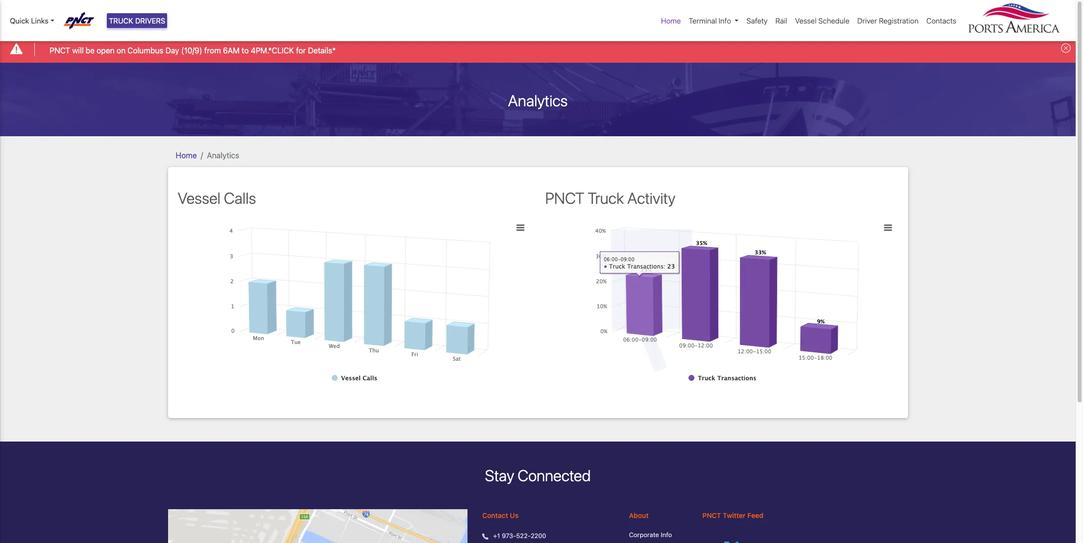 Task type: locate. For each thing, give the bounding box(es) containing it.
truck left drivers
[[109, 16, 133, 25]]

connected
[[518, 466, 591, 485]]

info
[[719, 16, 731, 25], [661, 531, 672, 539]]

(10/9)
[[181, 46, 202, 55]]

pnct twitter feed
[[703, 512, 764, 520]]

activity
[[628, 189, 676, 207]]

links
[[31, 16, 48, 25]]

0 vertical spatial pnct
[[50, 46, 70, 55]]

1 horizontal spatial analytics
[[508, 91, 568, 110]]

0 horizontal spatial analytics
[[207, 151, 239, 160]]

contact us
[[482, 512, 519, 520]]

1 horizontal spatial info
[[719, 16, 731, 25]]

0 horizontal spatial home link
[[176, 151, 197, 160]]

vessel left calls
[[178, 189, 221, 207]]

quick links link
[[10, 15, 54, 26]]

1 vertical spatial home link
[[176, 151, 197, 160]]

quick links
[[10, 16, 48, 25]]

to
[[242, 46, 249, 55]]

will
[[72, 46, 84, 55]]

vessel calls
[[178, 189, 256, 207]]

2 horizontal spatial pnct
[[703, 512, 721, 520]]

1 vertical spatial info
[[661, 531, 672, 539]]

open
[[97, 46, 115, 55]]

1 horizontal spatial home link
[[657, 11, 685, 30]]

corporate
[[629, 531, 659, 539]]

rail link
[[772, 11, 791, 30]]

pnct will be open on columbus day (10/9) from 6am to 4pm.*click for details*
[[50, 46, 336, 55]]

pnct inside pnct will be open on columbus day (10/9) from 6am to 4pm.*click for details* link
[[50, 46, 70, 55]]

vessel for vessel calls
[[178, 189, 221, 207]]

1 horizontal spatial truck
[[588, 189, 624, 207]]

1 vertical spatial vessel
[[178, 189, 221, 207]]

vessel right rail
[[795, 16, 817, 25]]

contact
[[482, 512, 508, 520]]

0 horizontal spatial home
[[176, 151, 197, 160]]

schedule
[[819, 16, 850, 25]]

truck left activity
[[588, 189, 624, 207]]

home link
[[657, 11, 685, 30], [176, 151, 197, 160]]

1 vertical spatial analytics
[[207, 151, 239, 160]]

feed
[[748, 512, 764, 520]]

1 horizontal spatial vessel
[[795, 16, 817, 25]]

info right terminal
[[719, 16, 731, 25]]

info for corporate info
[[661, 531, 672, 539]]

stay connected
[[485, 466, 591, 485]]

0 vertical spatial vessel
[[795, 16, 817, 25]]

0 horizontal spatial info
[[661, 531, 672, 539]]

vessel
[[795, 16, 817, 25], [178, 189, 221, 207]]

+1 973-522-2200 link
[[493, 532, 546, 541]]

info for terminal info
[[719, 16, 731, 25]]

corporate info link
[[629, 531, 688, 540]]

vessel schedule link
[[791, 11, 854, 30]]

terminal
[[689, 16, 717, 25]]

info right corporate
[[661, 531, 672, 539]]

6am
[[223, 46, 240, 55]]

0 vertical spatial analytics
[[508, 91, 568, 110]]

pnct for pnct twitter feed
[[703, 512, 721, 520]]

0 horizontal spatial vessel
[[178, 189, 221, 207]]

1 vertical spatial pnct
[[545, 189, 585, 207]]

0 vertical spatial home
[[661, 16, 681, 25]]

pnct for pnct will be open on columbus day (10/9) from 6am to 4pm.*click for details*
[[50, 46, 70, 55]]

us
[[510, 512, 519, 520]]

details*
[[308, 46, 336, 55]]

0 horizontal spatial pnct
[[50, 46, 70, 55]]

1 vertical spatial truck
[[588, 189, 624, 207]]

1 horizontal spatial pnct
[[545, 189, 585, 207]]

pnct
[[50, 46, 70, 55], [545, 189, 585, 207], [703, 512, 721, 520]]

2200
[[531, 532, 546, 540]]

columbus
[[128, 46, 164, 55]]

truck
[[109, 16, 133, 25], [588, 189, 624, 207]]

terminal info link
[[685, 11, 743, 30]]

analytics
[[508, 91, 568, 110], [207, 151, 239, 160]]

0 horizontal spatial truck
[[109, 16, 133, 25]]

0 vertical spatial truck
[[109, 16, 133, 25]]

0 vertical spatial info
[[719, 16, 731, 25]]

2 vertical spatial pnct
[[703, 512, 721, 520]]

home
[[661, 16, 681, 25], [176, 151, 197, 160]]



Task type: vqa. For each thing, say whether or not it's contained in the screenshot.
PNCT to the bottom
yes



Task type: describe. For each thing, give the bounding box(es) containing it.
day
[[166, 46, 179, 55]]

pnct will be open on columbus day (10/9) from 6am to 4pm.*click for details* alert
[[0, 36, 1076, 63]]

stay
[[485, 466, 514, 485]]

about
[[629, 512, 649, 520]]

safety
[[747, 16, 768, 25]]

pnct truck activity
[[545, 189, 676, 207]]

pnct will be open on columbus day (10/9) from 6am to 4pm.*click for details* link
[[50, 44, 336, 56]]

calls
[[224, 189, 256, 207]]

drivers
[[135, 16, 165, 25]]

vessel for vessel schedule
[[795, 16, 817, 25]]

twitter
[[723, 512, 746, 520]]

corporate info
[[629, 531, 672, 539]]

truck inside 'link'
[[109, 16, 133, 25]]

safety link
[[743, 11, 772, 30]]

contacts link
[[923, 11, 961, 30]]

973-
[[502, 532, 516, 540]]

+1
[[493, 532, 500, 540]]

522-
[[516, 532, 531, 540]]

close image
[[1061, 43, 1071, 53]]

on
[[117, 46, 126, 55]]

pnct for pnct truck activity
[[545, 189, 585, 207]]

registration
[[879, 16, 919, 25]]

driver registration
[[858, 16, 919, 25]]

truck drivers
[[109, 16, 165, 25]]

be
[[86, 46, 95, 55]]

driver registration link
[[854, 11, 923, 30]]

4pm.*click
[[251, 46, 294, 55]]

quick
[[10, 16, 29, 25]]

from
[[204, 46, 221, 55]]

1 vertical spatial home
[[176, 151, 197, 160]]

for
[[296, 46, 306, 55]]

vessel schedule
[[795, 16, 850, 25]]

rail
[[776, 16, 787, 25]]

1 horizontal spatial home
[[661, 16, 681, 25]]

truck drivers link
[[107, 13, 167, 28]]

+1 973-522-2200
[[493, 532, 546, 540]]

driver
[[858, 16, 877, 25]]

0 vertical spatial home link
[[657, 11, 685, 30]]

terminal info
[[689, 16, 731, 25]]

contacts
[[927, 16, 957, 25]]



